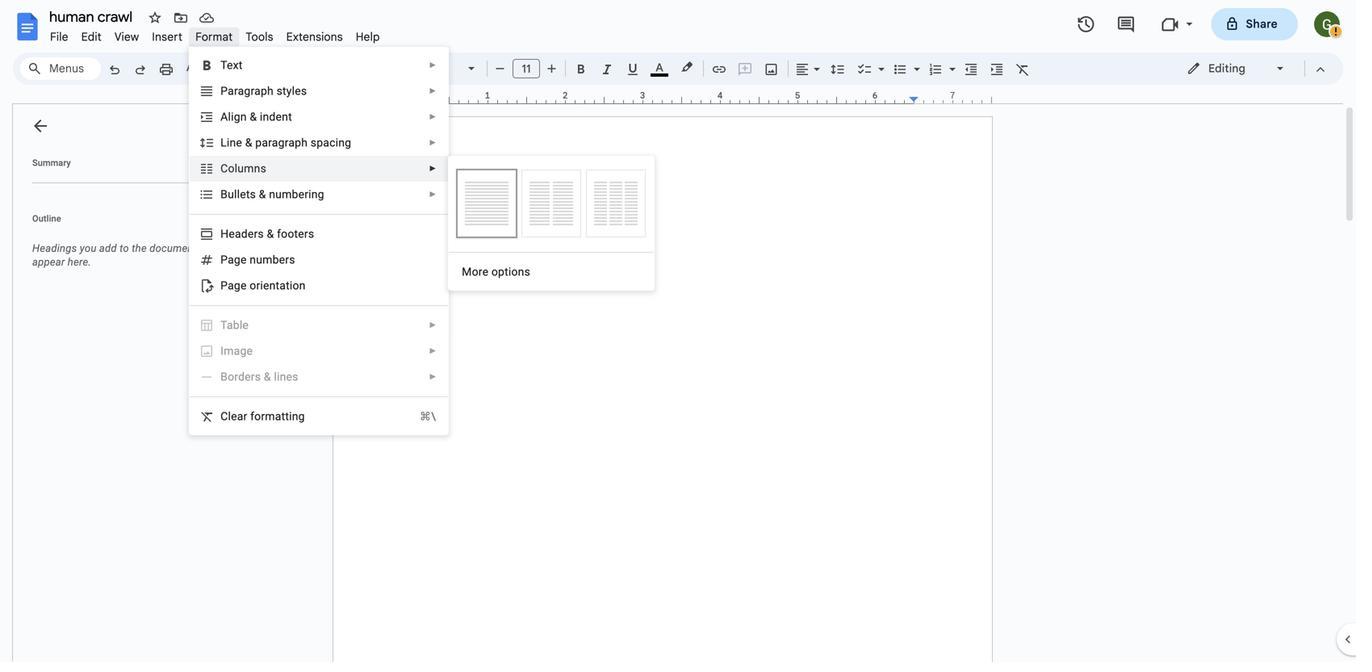 Task type: vqa. For each thing, say whether or not it's contained in the screenshot.


Task type: locate. For each thing, give the bounding box(es) containing it.
menu bar inside menu bar banner
[[44, 21, 387, 48]]

Rename text field
[[44, 6, 142, 26]]

clear formatting c element
[[221, 410, 310, 423]]

row 1. column 2. two columns element
[[522, 170, 582, 237]]

& for eaders
[[267, 227, 274, 241]]

c lear formatting
[[221, 410, 305, 423]]

3 ► from the top
[[429, 112, 437, 122]]

table
[[221, 319, 249, 332]]

options
[[492, 265, 531, 279]]

Star checkbox
[[144, 6, 166, 29]]

6 ► from the top
[[429, 190, 437, 199]]

columns n element
[[221, 162, 271, 175]]

h eaders & footers
[[221, 227, 314, 241]]

borders & lines q element
[[221, 370, 303, 384]]

page left u
[[221, 253, 247, 267]]

file
[[50, 30, 68, 44]]

0 vertical spatial n
[[254, 162, 261, 175]]

page orientation
[[221, 279, 306, 292]]

► for a lign & indent
[[429, 112, 437, 122]]

footers
[[277, 227, 314, 241]]

lear
[[228, 410, 248, 423]]

summary
[[32, 158, 71, 168]]

appear
[[32, 256, 65, 268]]

1 vertical spatial n
[[250, 253, 256, 267]]

n for s
[[254, 162, 261, 175]]

5 ► from the top
[[429, 164, 437, 173]]

h
[[221, 227, 229, 241]]

menu
[[448, 0, 655, 524], [189, 47, 449, 435]]

bulle
[[221, 188, 246, 201]]

0 vertical spatial s
[[261, 162, 267, 175]]

& right eaders
[[267, 227, 274, 241]]

n up bulle t s & numbering
[[254, 162, 261, 175]]

8 ► from the top
[[429, 346, 437, 356]]

0 horizontal spatial s
[[250, 188, 256, 201]]

lign
[[228, 110, 247, 124]]

2 page from the top
[[221, 279, 247, 292]]

u
[[256, 253, 263, 267]]

& right lign
[[250, 110, 257, 124]]

s for n
[[261, 162, 267, 175]]

&
[[250, 110, 257, 124], [245, 136, 252, 149], [259, 188, 266, 201], [267, 227, 274, 241], [264, 370, 271, 384]]

insert menu item
[[146, 27, 189, 46]]

9 ► from the top
[[429, 372, 437, 382]]

text s element
[[221, 59, 248, 72]]

table 2 element
[[221, 319, 254, 332]]

lines
[[274, 370, 298, 384]]

n
[[254, 162, 261, 175], [250, 253, 256, 267]]

summary heading
[[32, 157, 71, 170]]

spacing
[[311, 136, 351, 149]]

view
[[115, 30, 139, 44]]

menu bar banner
[[0, 0, 1357, 662]]

extensions
[[286, 30, 343, 44]]

add
[[99, 242, 117, 254]]

the
[[132, 242, 147, 254]]

colum
[[221, 162, 254, 175]]

page down page n u mbers
[[221, 279, 247, 292]]

p aragraph styles
[[221, 84, 307, 98]]

document
[[150, 242, 197, 254]]

main toolbar
[[100, 0, 1036, 421]]

►
[[429, 61, 437, 70], [429, 86, 437, 96], [429, 112, 437, 122], [429, 138, 437, 147], [429, 164, 437, 173], [429, 190, 437, 199], [429, 321, 437, 330], [429, 346, 437, 356], [429, 372, 437, 382]]

orientation
[[250, 279, 306, 292]]

age
[[234, 344, 253, 358]]

insert image image
[[763, 57, 781, 80]]

i m age
[[221, 344, 253, 358]]

t
[[246, 188, 250, 201]]

outline heading
[[13, 212, 233, 235]]

help
[[356, 30, 380, 44]]

menu containing m
[[448, 0, 655, 524]]

1 page from the top
[[221, 253, 247, 267]]

& right t in the top of the page
[[259, 188, 266, 201]]

bullets & numbering t element
[[221, 188, 329, 201]]

view menu item
[[108, 27, 146, 46]]

row
[[455, 0, 649, 524]]

text
[[221, 59, 243, 72]]

& inside menu item
[[264, 370, 271, 384]]

& for lign
[[250, 110, 257, 124]]

page
[[221, 253, 247, 267], [221, 279, 247, 292]]

& right 'ine'
[[245, 136, 252, 149]]

Font size field
[[513, 59, 547, 79]]

text color image
[[651, 57, 669, 77]]

n left mbers
[[250, 253, 256, 267]]

& left lines
[[264, 370, 271, 384]]

1 horizontal spatial s
[[261, 162, 267, 175]]

menu bar containing file
[[44, 21, 387, 48]]

mode and view toolbar
[[1175, 52, 1334, 85]]

headings you add to the document will appear here.
[[32, 242, 216, 268]]

4 ► from the top
[[429, 138, 437, 147]]

2 ► from the top
[[429, 86, 437, 96]]

mbers
[[263, 253, 295, 267]]

borders & lines menu item
[[190, 364, 448, 390]]

menu bar
[[44, 21, 387, 48]]

7 ► from the top
[[429, 321, 437, 330]]

application
[[0, 0, 1357, 662]]

0 vertical spatial page
[[221, 253, 247, 267]]

s
[[261, 162, 267, 175], [250, 188, 256, 201]]

s right bulle
[[250, 188, 256, 201]]

colum n s
[[221, 162, 267, 175]]

editing
[[1209, 61, 1246, 76]]

menu containing text
[[189, 47, 449, 435]]

ore
[[472, 265, 489, 279]]

s right colum
[[261, 162, 267, 175]]

eaders
[[229, 227, 264, 241]]

aragraph
[[228, 84, 274, 98]]

tools menu item
[[239, 27, 280, 46]]

1 vertical spatial page
[[221, 279, 247, 292]]

will
[[200, 242, 216, 254]]

1 vertical spatial s
[[250, 188, 256, 201]]

menu item
[[190, 338, 448, 364]]



Task type: describe. For each thing, give the bounding box(es) containing it.
paragraph styles p element
[[221, 84, 312, 98]]

application containing share
[[0, 0, 1357, 662]]

share
[[1247, 17, 1279, 31]]

⌘\
[[420, 410, 436, 423]]

indent
[[260, 110, 292, 124]]

a
[[221, 110, 228, 124]]

to
[[120, 242, 129, 254]]

image m element
[[221, 344, 258, 358]]

numbering
[[269, 188, 324, 201]]

row inside application
[[455, 0, 649, 524]]

table menu item
[[190, 313, 448, 338]]

► for p aragraph styles
[[429, 86, 437, 96]]

a lign & indent
[[221, 110, 292, 124]]

help menu item
[[350, 27, 387, 46]]

n for u
[[250, 253, 256, 267]]

outline
[[32, 214, 61, 224]]

editing button
[[1176, 57, 1298, 81]]

Font size text field
[[514, 59, 540, 78]]

highlight color image
[[678, 57, 696, 77]]

arial option
[[414, 57, 459, 80]]

arial
[[414, 61, 439, 76]]

document outline element
[[13, 104, 233, 662]]

format menu item
[[189, 27, 239, 46]]

ine
[[227, 136, 242, 149]]

⌘backslash element
[[401, 409, 436, 425]]

menu item containing i
[[190, 338, 448, 364]]

► for l ine & paragraph spacing
[[429, 138, 437, 147]]

share button
[[1212, 8, 1299, 40]]

headings
[[32, 242, 77, 254]]

bulle t s & numbering
[[221, 188, 324, 201]]

► inside table "menu item"
[[429, 321, 437, 330]]

file menu item
[[44, 27, 75, 46]]

m ore options
[[462, 265, 531, 279]]

1 ► from the top
[[429, 61, 437, 70]]

line & paragraph spacing image
[[829, 57, 848, 80]]

c
[[221, 410, 228, 423]]

page n u mbers
[[221, 253, 295, 267]]

► for age
[[429, 346, 437, 356]]

edit
[[81, 30, 102, 44]]

formatting
[[250, 410, 305, 423]]

p
[[221, 84, 228, 98]]

headers & footers h element
[[221, 227, 319, 241]]

m
[[224, 344, 234, 358]]

line & paragraph spacing l element
[[221, 136, 356, 149]]

borders & lines
[[221, 370, 298, 384]]

Menus field
[[20, 57, 101, 80]]

► inside borders & lines menu item
[[429, 372, 437, 382]]

l ine & paragraph spacing
[[221, 136, 351, 149]]

page numbers u element
[[221, 253, 300, 267]]

► for s
[[429, 164, 437, 173]]

styles
[[277, 84, 307, 98]]

here.
[[68, 256, 91, 268]]

page for page n u mbers
[[221, 253, 247, 267]]

tools
[[246, 30, 273, 44]]

paragraph
[[255, 136, 308, 149]]

m
[[462, 265, 472, 279]]

s for t
[[250, 188, 256, 201]]

page for page orientation
[[221, 279, 247, 292]]

you
[[80, 242, 97, 254]]

format
[[196, 30, 233, 44]]

page orientation 3 element
[[221, 279, 311, 292]]

more options m element
[[462, 265, 535, 279]]

edit menu item
[[75, 27, 108, 46]]

borders
[[221, 370, 261, 384]]

i
[[221, 344, 224, 358]]

extensions menu item
[[280, 27, 350, 46]]

insert
[[152, 30, 183, 44]]

row 1. column 3. three columns element
[[586, 170, 646, 237]]

& for ine
[[245, 136, 252, 149]]

right margin image
[[910, 91, 992, 103]]

► for s & numbering
[[429, 190, 437, 199]]

align & indent a element
[[221, 110, 297, 124]]

l
[[221, 136, 227, 149]]



